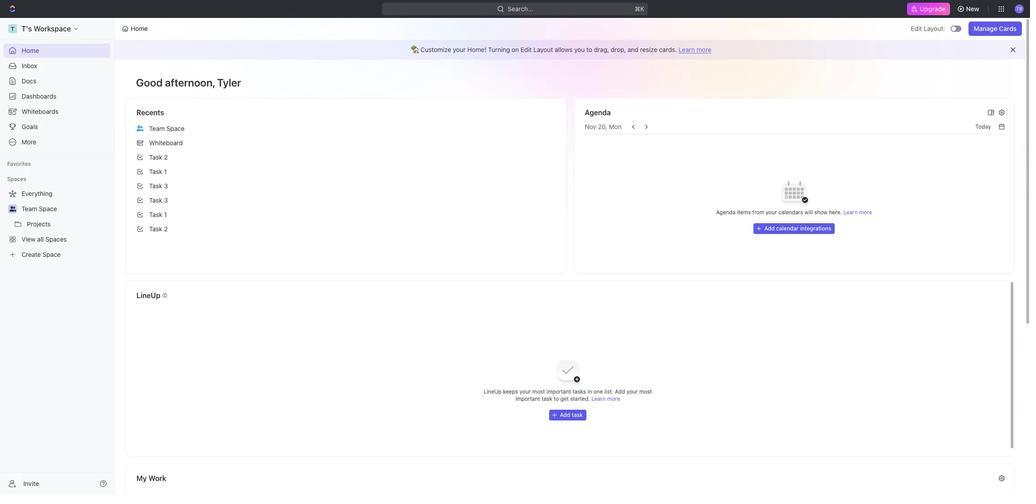 Task type: vqa. For each thing, say whether or not it's contained in the screenshot.
this
no



Task type: locate. For each thing, give the bounding box(es) containing it.
1 vertical spatial space
[[39, 205, 57, 213]]

learn right here.
[[844, 209, 858, 216]]

1 down task 2
[[164, 168, 167, 176]]

1 ‎task from the top
[[149, 211, 162, 219]]

0 vertical spatial task
[[542, 396, 552, 403]]

0 vertical spatial team space link
[[133, 122, 559, 136]]

projects link
[[27, 217, 109, 232]]

2 down whiteboard
[[164, 154, 168, 161]]

more right 'cards.' at the top right of the page
[[697, 46, 712, 53]]

2 ‎task from the top
[[149, 225, 162, 233]]

1 vertical spatial learn more link
[[844, 209, 872, 216]]

1 task 3 link from the top
[[133, 179, 559, 194]]

0 horizontal spatial team space link
[[22, 202, 109, 216]]

2 down ‎task 1
[[164, 225, 168, 233]]

create space link
[[4, 248, 109, 262]]

1 for task 1
[[164, 168, 167, 176]]

learn down one
[[592, 396, 606, 403]]

most right keeps
[[532, 389, 545, 396]]

0 vertical spatial task 3
[[149, 182, 168, 190]]

1 horizontal spatial important
[[547, 389, 571, 396]]

2 vertical spatial space
[[43, 251, 61, 259]]

1 vertical spatial 1
[[164, 211, 167, 219]]

0 horizontal spatial lineup
[[137, 292, 160, 300]]

drag,
[[594, 46, 609, 53]]

0 vertical spatial to
[[587, 46, 592, 53]]

learn more link for 🏡 customize your home! turning on edit layout allows you to drag, drop, and resize cards. learn more
[[679, 46, 712, 53]]

‎task for ‎task 2
[[149, 225, 162, 233]]

add left calendar
[[764, 225, 775, 232]]

2 horizontal spatial add
[[764, 225, 775, 232]]

task inside button
[[572, 412, 583, 419]]

1 horizontal spatial most
[[639, 389, 652, 396]]

1 horizontal spatial edit
[[911, 25, 922, 32]]

recents
[[137, 109, 164, 117]]

you
[[574, 46, 585, 53]]

favorites button
[[4, 159, 34, 170]]

get
[[560, 396, 569, 403]]

your right keeps
[[520, 389, 531, 396]]

important
[[547, 389, 571, 396], [516, 396, 540, 403]]

t
[[11, 25, 14, 32]]

your left home!
[[453, 46, 466, 53]]

‎task for ‎task 1
[[149, 211, 162, 219]]

task down task 1
[[149, 182, 162, 190]]

2
[[164, 154, 168, 161], [164, 225, 168, 233]]

0 horizontal spatial home
[[22, 47, 39, 54]]

edit left 'layout:'
[[911, 25, 922, 32]]

0 vertical spatial add
[[764, 225, 775, 232]]

‎task down ‎task 1
[[149, 225, 162, 233]]

2 task 3 from the top
[[149, 197, 168, 204]]

agenda up 20,
[[585, 109, 611, 117]]

task 1 link
[[133, 165, 559, 179]]

0 vertical spatial learn
[[679, 46, 695, 53]]

0 vertical spatial 3
[[164, 182, 168, 190]]

team right user group image
[[22, 205, 37, 213]]

edit inside alert
[[521, 46, 532, 53]]

space
[[166, 125, 185, 132], [39, 205, 57, 213], [43, 251, 61, 259]]

0 horizontal spatial agenda
[[585, 109, 611, 117]]

0 horizontal spatial spaces
[[7, 176, 26, 183]]

2 1 from the top
[[164, 211, 167, 219]]

1 vertical spatial task 3
[[149, 197, 168, 204]]

‎task up ‎task 2
[[149, 211, 162, 219]]

items
[[737, 209, 751, 216]]

view all spaces
[[22, 236, 67, 243]]

task left get
[[542, 396, 552, 403]]

1 most from the left
[[532, 389, 545, 396]]

1 horizontal spatial add
[[615, 389, 625, 396]]

task
[[149, 154, 162, 161], [149, 168, 162, 176], [149, 182, 162, 190], [149, 197, 162, 204]]

alert
[[115, 40, 1026, 60]]

tree containing everything
[[4, 187, 110, 262]]

1 vertical spatial more
[[859, 209, 872, 216]]

space down everything link
[[39, 205, 57, 213]]

important up get
[[547, 389, 571, 396]]

3 task from the top
[[149, 182, 162, 190]]

0 vertical spatial spaces
[[7, 176, 26, 183]]

team
[[149, 125, 165, 132], [22, 205, 37, 213]]

0 vertical spatial learn more link
[[679, 46, 712, 53]]

tb button
[[1012, 2, 1027, 16]]

add inside button
[[764, 225, 775, 232]]

one
[[594, 389, 603, 396]]

2 3 from the top
[[164, 197, 168, 204]]

1 vertical spatial ‎task
[[149, 225, 162, 233]]

everything link
[[4, 187, 109, 201]]

1 vertical spatial team space
[[22, 205, 57, 213]]

space up whiteboard
[[166, 125, 185, 132]]

task 3 link down task 1 link
[[133, 194, 559, 208]]

task
[[542, 396, 552, 403], [572, 412, 583, 419]]

1 horizontal spatial team space
[[149, 125, 185, 132]]

1 horizontal spatial agenda
[[716, 209, 736, 216]]

learn right 'cards.' at the top right of the page
[[679, 46, 695, 53]]

2 horizontal spatial learn
[[844, 209, 858, 216]]

tree
[[4, 187, 110, 262]]

team space link
[[133, 122, 559, 136], [22, 202, 109, 216]]

1 vertical spatial team
[[22, 205, 37, 213]]

goals link
[[4, 120, 110, 134]]

edit right on
[[521, 46, 532, 53]]

team space link up task 2 link
[[133, 122, 559, 136]]

0 vertical spatial lineup
[[137, 292, 160, 300]]

0 vertical spatial home
[[131, 25, 148, 32]]

task inside lineup keeps your most important tasks in one list. add your most important task to get started.
[[542, 396, 552, 403]]

agenda for agenda items from your calendars will show here. learn more
[[716, 209, 736, 216]]

2 vertical spatial more
[[607, 396, 620, 403]]

1 vertical spatial add
[[615, 389, 625, 396]]

task 2
[[149, 154, 168, 161]]

0 vertical spatial agenda
[[585, 109, 611, 117]]

3 up ‎task 1
[[164, 197, 168, 204]]

add inside button
[[560, 412, 570, 419]]

2 for ‎task 2
[[164, 225, 168, 233]]

task 3
[[149, 182, 168, 190], [149, 197, 168, 204]]

1 horizontal spatial learn more link
[[679, 46, 712, 53]]

0 horizontal spatial edit
[[521, 46, 532, 53]]

add for add task
[[560, 412, 570, 419]]

learn more link right here.
[[844, 209, 872, 216]]

task 3 up ‎task 1
[[149, 197, 168, 204]]

add down get
[[560, 412, 570, 419]]

0 vertical spatial 1
[[164, 168, 167, 176]]

team right user group icon
[[149, 125, 165, 132]]

0 horizontal spatial learn more link
[[592, 396, 620, 403]]

cards.
[[659, 46, 677, 53]]

learn
[[679, 46, 695, 53], [844, 209, 858, 216], [592, 396, 606, 403]]

show
[[814, 209, 828, 216]]

2 horizontal spatial learn more link
[[844, 209, 872, 216]]

3 down task 1
[[164, 182, 168, 190]]

0 horizontal spatial team
[[22, 205, 37, 213]]

t's workspace, , element
[[8, 24, 17, 33]]

goals
[[22, 123, 38, 131]]

learn more link right 'cards.' at the top right of the page
[[679, 46, 712, 53]]

0 horizontal spatial important
[[516, 396, 540, 403]]

docs
[[22, 77, 36, 85]]

2 vertical spatial add
[[560, 412, 570, 419]]

learn more link down list.
[[592, 396, 620, 403]]

add right list.
[[615, 389, 625, 396]]

task up ‎task 1
[[149, 197, 162, 204]]

learn more link for agenda items from your calendars will show here. learn more
[[844, 209, 872, 216]]

1 up ‎task 2
[[164, 211, 167, 219]]

1 vertical spatial to
[[554, 396, 559, 403]]

learn more
[[592, 396, 620, 403]]

1 horizontal spatial to
[[587, 46, 592, 53]]

task 3 down task 1
[[149, 182, 168, 190]]

learn more link inside alert
[[679, 46, 712, 53]]

task 3 link up ‎task 1 link
[[133, 179, 559, 194]]

lineup for lineup
[[137, 292, 160, 300]]

1 vertical spatial 3
[[164, 197, 168, 204]]

agenda
[[585, 109, 611, 117], [716, 209, 736, 216]]

most
[[532, 389, 545, 396], [639, 389, 652, 396]]

0 vertical spatial more
[[697, 46, 712, 53]]

learn more link
[[679, 46, 712, 53], [844, 209, 872, 216], [592, 396, 620, 403]]

2 for task 2
[[164, 154, 168, 161]]

1 horizontal spatial team
[[149, 125, 165, 132]]

0 horizontal spatial team space
[[22, 205, 57, 213]]

0 vertical spatial important
[[547, 389, 571, 396]]

0 vertical spatial ‎task
[[149, 211, 162, 219]]

add for add calendar integrations
[[764, 225, 775, 232]]

0 vertical spatial 2
[[164, 154, 168, 161]]

spaces
[[7, 176, 26, 183], [45, 236, 67, 243]]

0 horizontal spatial more
[[607, 396, 620, 403]]

customize
[[421, 46, 451, 53]]

1 2 from the top
[[164, 154, 168, 161]]

to left get
[[554, 396, 559, 403]]

add task button
[[549, 410, 586, 421]]

2 2 from the top
[[164, 225, 168, 233]]

0 horizontal spatial to
[[554, 396, 559, 403]]

important down keeps
[[516, 396, 540, 403]]

1 task from the top
[[149, 154, 162, 161]]

1 1 from the top
[[164, 168, 167, 176]]

spaces up create space link
[[45, 236, 67, 243]]

lineup inside lineup keeps your most important tasks in one list. add your most important task to get started.
[[484, 389, 502, 396]]

to
[[587, 46, 592, 53], [554, 396, 559, 403]]

your
[[453, 46, 466, 53], [766, 209, 777, 216], [520, 389, 531, 396], [627, 389, 638, 396]]

space down view all spaces link
[[43, 251, 61, 259]]

home!
[[467, 46, 486, 53]]

your inside alert
[[453, 46, 466, 53]]

1 horizontal spatial lineup
[[484, 389, 502, 396]]

1 horizontal spatial spaces
[[45, 236, 67, 243]]

1 vertical spatial edit
[[521, 46, 532, 53]]

team space link up projects link
[[22, 202, 109, 216]]

add
[[764, 225, 775, 232], [615, 389, 625, 396], [560, 412, 570, 419]]

1 horizontal spatial task
[[572, 412, 583, 419]]

workspace
[[34, 25, 71, 33]]

2 horizontal spatial more
[[859, 209, 872, 216]]

‎task
[[149, 211, 162, 219], [149, 225, 162, 233]]

cards
[[999, 25, 1017, 32]]

team space up whiteboard
[[149, 125, 185, 132]]

whiteboard
[[149, 139, 183, 147]]

0 horizontal spatial task
[[542, 396, 552, 403]]

sidebar navigation
[[0, 18, 116, 495]]

calendar
[[776, 225, 799, 232]]

nov 20, mon button
[[585, 123, 622, 131]]

dashboards link
[[4, 89, 110, 104]]

0 vertical spatial team space
[[149, 125, 185, 132]]

create
[[22, 251, 41, 259]]

invite
[[23, 480, 39, 488]]

1 vertical spatial home
[[22, 47, 39, 54]]

0 vertical spatial team
[[149, 125, 165, 132]]

0 horizontal spatial most
[[532, 389, 545, 396]]

1 vertical spatial lineup
[[484, 389, 502, 396]]

new
[[966, 5, 979, 13]]

more right here.
[[859, 209, 872, 216]]

0 horizontal spatial learn
[[592, 396, 606, 403]]

manage cards
[[974, 25, 1017, 32]]

0 horizontal spatial add
[[560, 412, 570, 419]]

task down started. on the bottom right of page
[[572, 412, 583, 419]]

most right list.
[[639, 389, 652, 396]]

task up task 1
[[149, 154, 162, 161]]

edit
[[911, 25, 922, 32], [521, 46, 532, 53]]

1 horizontal spatial learn
[[679, 46, 695, 53]]

1 vertical spatial team space link
[[22, 202, 109, 216]]

add task
[[560, 412, 583, 419]]

3
[[164, 182, 168, 190], [164, 197, 168, 204]]

t's
[[22, 25, 32, 33]]

spaces down favorites button
[[7, 176, 26, 183]]

upgrade
[[920, 5, 946, 13]]

1 vertical spatial spaces
[[45, 236, 67, 243]]

projects
[[27, 220, 51, 228]]

team space up projects
[[22, 205, 57, 213]]

1 vertical spatial 2
[[164, 225, 168, 233]]

more down list.
[[607, 396, 620, 403]]

today
[[976, 123, 991, 130]]

1 vertical spatial task
[[572, 412, 583, 419]]

2 task 3 link from the top
[[133, 194, 559, 208]]

1 horizontal spatial more
[[697, 46, 712, 53]]

1
[[164, 168, 167, 176], [164, 211, 167, 219]]

‎task 2 link
[[133, 222, 559, 237]]

agenda left items
[[716, 209, 736, 216]]

1 vertical spatial agenda
[[716, 209, 736, 216]]

task down task 2
[[149, 168, 162, 176]]

to right you
[[587, 46, 592, 53]]



Task type: describe. For each thing, give the bounding box(es) containing it.
turning
[[488, 46, 510, 53]]

integrations
[[800, 225, 831, 232]]

nov 20, mon
[[585, 123, 622, 131]]

alert containing 🏡 customize your home! turning on edit layout allows you to drag, drop, and resize cards.
[[115, 40, 1026, 60]]

resize
[[640, 46, 657, 53]]

create space
[[22, 251, 61, 259]]

2 vertical spatial learn
[[592, 396, 606, 403]]

learn inside alert
[[679, 46, 695, 53]]

lineup for lineup keeps your most important tasks in one list. add your most important task to get started.
[[484, 389, 502, 396]]

more button
[[4, 135, 110, 150]]

keeps
[[503, 389, 518, 396]]

team space link inside tree
[[22, 202, 109, 216]]

1 vertical spatial important
[[516, 396, 540, 403]]

manage cards button
[[969, 22, 1022, 36]]

user group image
[[137, 126, 144, 131]]

‎task 2
[[149, 225, 168, 233]]

to inside lineup keeps your most important tasks in one list. add your most important task to get started.
[[554, 396, 559, 403]]

to inside alert
[[587, 46, 592, 53]]

2 most from the left
[[639, 389, 652, 396]]

my
[[137, 475, 147, 483]]

1 horizontal spatial team space link
[[133, 122, 559, 136]]

manage
[[974, 25, 998, 32]]

tasks
[[573, 389, 586, 396]]

your right list.
[[627, 389, 638, 396]]

view
[[22, 236, 36, 243]]

from
[[752, 209, 764, 216]]

here.
[[829, 209, 842, 216]]

everything
[[22, 190, 52, 198]]

search...
[[508, 5, 533, 13]]

good afternoon, tyler
[[136, 76, 241, 89]]

‎task 1 link
[[133, 208, 559, 222]]

spaces inside tree
[[45, 236, 67, 243]]

task 2 link
[[133, 150, 559, 165]]

add inside lineup keeps your most important tasks in one list. add your most important task to get started.
[[615, 389, 625, 396]]

add calendar integrations button
[[754, 224, 835, 234]]

upgrade link
[[907, 3, 950, 15]]

tyler
[[217, 76, 241, 89]]

lineup keeps your most important tasks in one list. add your most important task to get started.
[[484, 389, 652, 403]]

good
[[136, 76, 163, 89]]

whiteboards link
[[4, 105, 110, 119]]

favorites
[[7, 161, 31, 168]]

2 vertical spatial learn more link
[[592, 396, 620, 403]]

whiteboard link
[[133, 136, 559, 150]]

t's workspace
[[22, 25, 71, 33]]

edit layout:
[[911, 25, 945, 32]]

🏡
[[411, 46, 419, 53]]

home inside sidebar 'navigation'
[[22, 47, 39, 54]]

view all spaces link
[[4, 233, 109, 247]]

user group image
[[9, 207, 16, 212]]

1 for ‎task 1
[[164, 211, 167, 219]]

🏡 customize your home! turning on edit layout allows you to drag, drop, and resize cards. learn more
[[411, 46, 712, 53]]

1 task 3 from the top
[[149, 182, 168, 190]]

nov
[[585, 123, 596, 131]]

1 horizontal spatial home
[[131, 25, 148, 32]]

agenda items from your calendars will show here. learn more
[[716, 209, 872, 216]]

list.
[[604, 389, 614, 396]]

docs link
[[4, 74, 110, 88]]

home link
[[4, 44, 110, 58]]

layout
[[534, 46, 553, 53]]

4 task from the top
[[149, 197, 162, 204]]

20,
[[598, 123, 607, 131]]

1 3 from the top
[[164, 182, 168, 190]]

all
[[37, 236, 44, 243]]

‎task 1
[[149, 211, 167, 219]]

my work
[[137, 475, 166, 483]]

team inside sidebar 'navigation'
[[22, 205, 37, 213]]

mon
[[609, 123, 622, 131]]

new button
[[954, 2, 985, 16]]

add task button
[[549, 410, 586, 421]]

tb
[[1016, 6, 1022, 11]]

0 vertical spatial space
[[166, 125, 185, 132]]

0 vertical spatial edit
[[911, 25, 922, 32]]

on
[[512, 46, 519, 53]]

calendars
[[778, 209, 803, 216]]

⌘k
[[635, 5, 644, 13]]

and
[[628, 46, 639, 53]]

dashboards
[[22, 93, 56, 100]]

add calendar integrations
[[764, 225, 831, 232]]

tree inside sidebar 'navigation'
[[4, 187, 110, 262]]

drop,
[[611, 46, 626, 53]]

in
[[588, 389, 592, 396]]

today button
[[972, 122, 995, 132]]

2 task from the top
[[149, 168, 162, 176]]

allows
[[555, 46, 573, 53]]

agenda for agenda
[[585, 109, 611, 117]]

inbox
[[22, 62, 37, 70]]

more inside alert
[[697, 46, 712, 53]]

team space inside tree
[[22, 205, 57, 213]]

afternoon,
[[165, 76, 215, 89]]

your right from at the right of the page
[[766, 209, 777, 216]]

space inside create space link
[[43, 251, 61, 259]]

task 1
[[149, 168, 167, 176]]

will
[[805, 209, 813, 216]]

1 vertical spatial learn
[[844, 209, 858, 216]]

whiteboards
[[22, 108, 58, 115]]

inbox link
[[4, 59, 110, 73]]

layout:
[[924, 25, 945, 32]]



